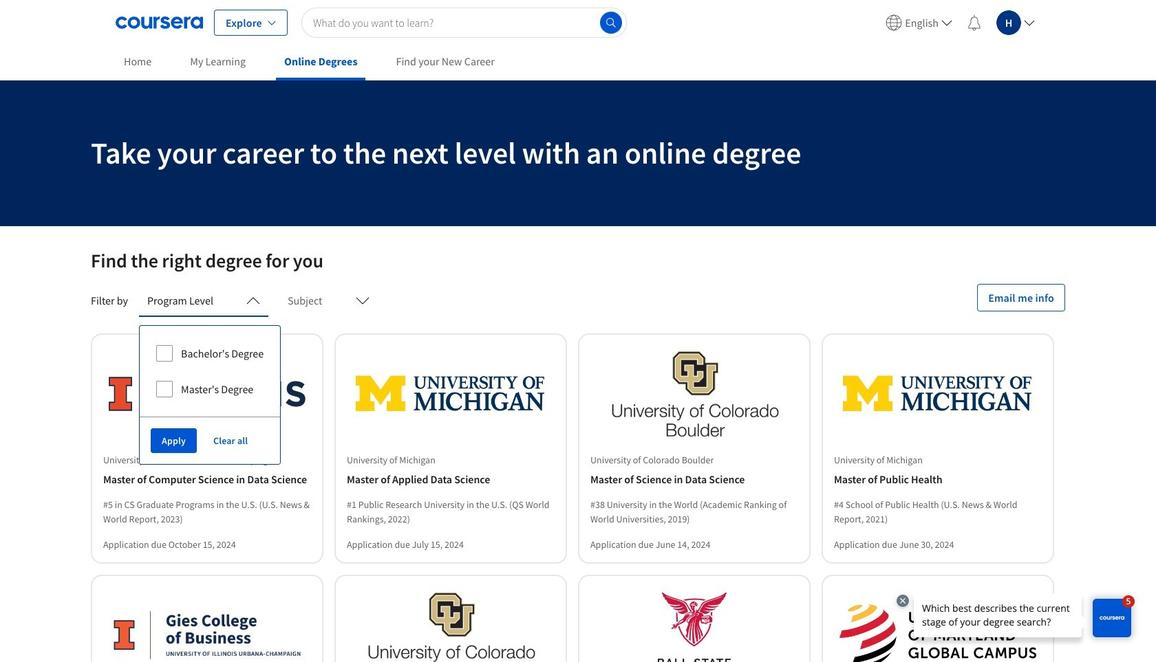 Task type: locate. For each thing, give the bounding box(es) containing it.
university of colorado boulder logo image
[[596, 352, 793, 437], [352, 593, 549, 663]]

university of illinois at urbana-champaign logo image
[[109, 352, 306, 437], [109, 593, 306, 663]]

1 horizontal spatial university of colorado boulder logo image
[[596, 352, 793, 437]]

coursera image
[[116, 11, 203, 33]]

0 vertical spatial university of illinois at urbana-champaign logo image
[[109, 352, 306, 437]]

1 horizontal spatial university of michigan logo image
[[840, 352, 1037, 437]]

menu
[[881, 0, 1041, 45]]

1 vertical spatial university of colorado boulder logo image
[[352, 593, 549, 663]]

0 horizontal spatial university of michigan logo image
[[352, 352, 549, 437]]

options list list box
[[140, 326, 280, 417]]

university of michigan logo image
[[352, 352, 549, 437], [840, 352, 1037, 437]]

2 university of illinois at urbana-champaign logo image from the top
[[109, 593, 306, 663]]

1 university of illinois at urbana-champaign logo image from the top
[[109, 352, 306, 437]]

None search field
[[301, 7, 627, 38]]

menu item
[[881, 6, 958, 39]]

1 vertical spatial university of illinois at urbana-champaign logo image
[[109, 593, 306, 663]]

0 vertical spatial university of colorado boulder logo image
[[596, 352, 793, 437]]

university of maryland global campus logo image
[[840, 593, 1037, 663]]



Task type: vqa. For each thing, say whether or not it's contained in the screenshot.
Options list list box
yes



Task type: describe. For each thing, give the bounding box(es) containing it.
0 horizontal spatial university of colorado boulder logo image
[[352, 593, 549, 663]]

ball state university logo image
[[596, 593, 793, 663]]

2 university of michigan logo image from the left
[[840, 352, 1037, 437]]

1 university of michigan logo image from the left
[[352, 352, 549, 437]]

actions toolbar
[[140, 417, 280, 465]]



